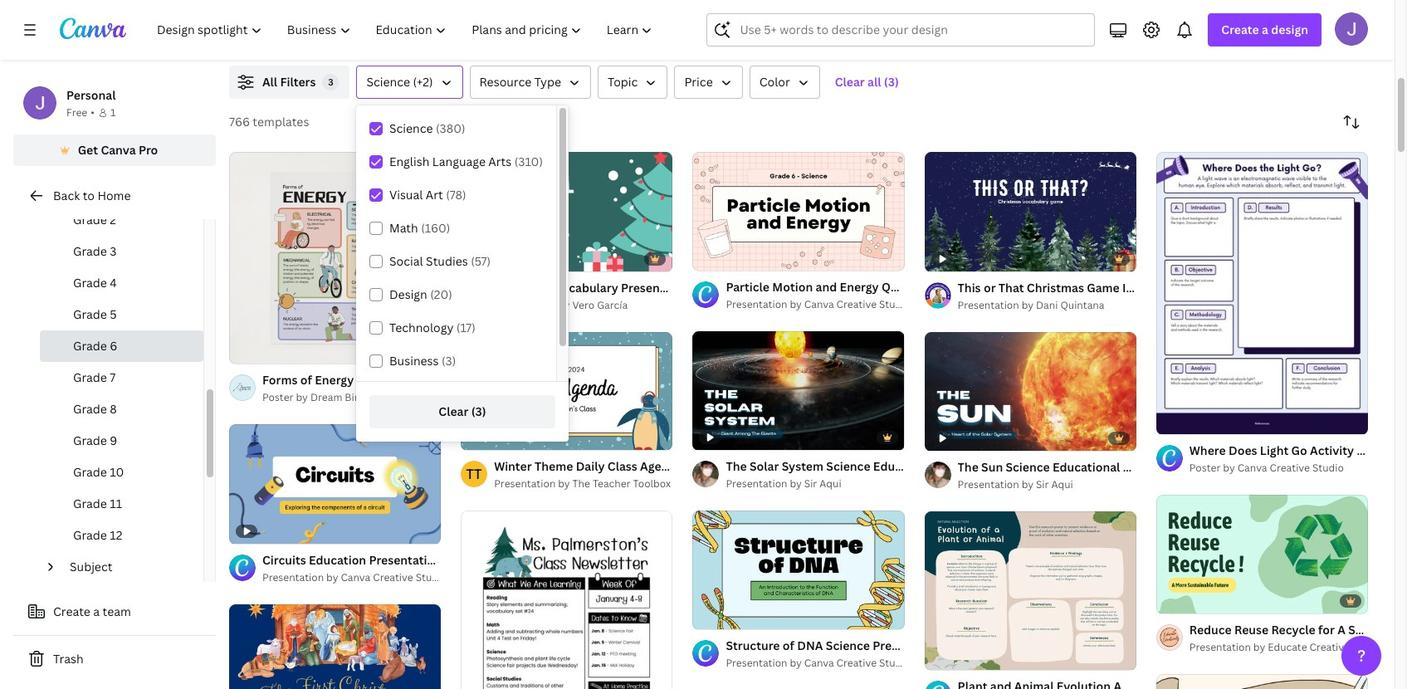 Task type: describe. For each thing, give the bounding box(es) containing it.
educate
[[1268, 640, 1308, 655]]

grade 10 link
[[40, 457, 203, 488]]

price button
[[675, 66, 743, 99]]

grade for grade 10
[[73, 464, 107, 480]]

grade 6
[[73, 338, 117, 354]]

aqui for canva
[[820, 477, 842, 491]]

creative inside the solar system lesson by canva creative studio
[[345, 30, 385, 44]]

symbiotic
[[566, 12, 623, 27]]

garcía
[[597, 298, 628, 312]]

presentation by educate creatively link
[[1190, 640, 1369, 656]]

1 of 3 link
[[1157, 152, 1369, 435]]

0 vertical spatial 3
[[328, 76, 334, 88]]

1 of 15
[[705, 610, 733, 622]]

2 inside grade 2 link
[[110, 212, 116, 228]]

grade for grade 8
[[73, 401, 107, 417]]

poster by canva creative studio
[[1190, 461, 1345, 475]]

poster by dream bird designs link
[[262, 390, 441, 406]]

grade 9 link
[[40, 425, 203, 457]]

presentation by sir aqui for dani
[[958, 478, 1074, 492]]

poster for poster by canva creative studio
[[1190, 461, 1221, 475]]

bird inside poster by dream bird designs link
[[345, 391, 365, 405]]

a for team
[[93, 604, 100, 620]]

type
[[535, 74, 561, 90]]

plant and animal evolution activity research poster in hand drawn style image
[[925, 512, 1137, 671]]

top level navigation element
[[146, 13, 667, 47]]

clear (3) button
[[370, 395, 556, 429]]

1 vertical spatial 3
[[110, 243, 117, 259]]

creative inside symbiotic relationships lesson by canva creative studio
[[649, 30, 689, 44]]

grade 2
[[73, 212, 116, 228]]

visual
[[390, 187, 423, 203]]

1 of 2 for forms of energy physical science classroom poster pastel illustratted image
[[241, 344, 264, 356]]

1 for where does light go activity research poster in light blue violet lined style image
[[1168, 415, 1173, 427]]

by inside the solar system lesson by canva creative studio
[[299, 30, 310, 44]]

presentation inside the winter theme daily class agenda in colorful modern style presentation by the teacher toolbox
[[494, 477, 556, 491]]

design
[[390, 287, 428, 302]]

structure of dna science presentation in light blue green lined style image
[[693, 511, 905, 630]]

get canva pro
[[78, 142, 158, 158]]

8
[[110, 401, 117, 417]]

and for motion
[[1216, 12, 1237, 27]]

resource
[[480, 74, 532, 90]]

21
[[723, 251, 733, 263]]

(20)
[[430, 287, 453, 302]]

back
[[53, 188, 80, 203]]

all filters
[[262, 74, 316, 90]]

grade 9
[[73, 433, 117, 448]]

theme
[[535, 459, 573, 475]]

templates
[[253, 114, 309, 130]]

english
[[390, 154, 430, 169]]

class
[[608, 459, 638, 475]]

1 of 3
[[1168, 415, 1192, 427]]

poster for poster by dream bird designs
[[262, 391, 294, 405]]

poster by canva creative studio link
[[1190, 460, 1369, 477]]

1 of 21 link
[[693, 152, 905, 271]]

topic
[[608, 74, 638, 90]]

trash link
[[13, 643, 216, 676]]

a for design
[[1262, 22, 1269, 37]]

the inside the winter theme daily class agenda in colorful modern style presentation by the teacher toolbox
[[573, 477, 590, 491]]

presentation by dani quintana link
[[958, 297, 1137, 314]]

business
[[390, 353, 439, 369]]

subject
[[70, 559, 112, 575]]

presentation by the teacher toolbox link
[[494, 476, 673, 493]]

1 for forms of energy physical science classroom poster pastel illustratted image
[[241, 344, 246, 356]]

grade for grade 5
[[73, 306, 107, 322]]

motion and force lesson by dream bird designs
[[1173, 12, 1318, 44]]

2 horizontal spatial 3
[[1187, 415, 1192, 427]]

Sort by button
[[1336, 105, 1369, 139]]

designs inside motion and force lesson by dream bird designs
[[1280, 30, 1318, 44]]

grade 11
[[73, 496, 122, 512]]

design (20)
[[390, 287, 453, 302]]

presentation by canva creative studio link for 1 of 15
[[726, 656, 911, 672]]

system
[[318, 12, 360, 27]]

resource type button
[[470, 66, 591, 99]]

1 vertical spatial 10
[[1187, 594, 1198, 606]]

seasonal theme class newsletter in white blue simple modern style image
[[461, 511, 673, 689]]

particle motion and energy quiz presentation in light pink white lined style image
[[693, 152, 905, 271]]

by inside motion and force lesson by dream bird designs
[[1209, 30, 1221, 44]]

grade 7
[[73, 370, 116, 385]]

grade 10
[[73, 464, 124, 480]]

2 for plant and animal evolution activity research poster in hand drawn style image
[[955, 651, 960, 663]]

lesson for motion
[[1173, 30, 1206, 44]]

•
[[91, 105, 95, 120]]

the first christmas reading activity educational presentation in blue brown watercolor style image
[[229, 604, 441, 689]]

1 for plant and animal evolution activity research poster in hand drawn style image
[[937, 651, 941, 663]]

1 vertical spatial presentation by canva creative studio link
[[262, 570, 447, 586]]

get canva pro button
[[13, 135, 216, 166]]

the inside the solar system lesson by canva creative studio
[[262, 12, 283, 27]]

aqui for dani
[[1052, 478, 1074, 492]]

motion and force link
[[1173, 11, 1408, 29]]

of for the reduce reuse recycle for a sustainable future education presentation in green blue illustrative style image
[[1175, 594, 1185, 606]]

grade 12 link
[[40, 520, 203, 551]]

0 horizontal spatial dream
[[311, 391, 343, 405]]

grade for grade 7
[[73, 370, 107, 385]]

edu
[[940, 30, 959, 44]]

arts
[[489, 154, 512, 169]]

vero
[[573, 298, 595, 312]]

clear for clear (3)
[[439, 404, 469, 419]]

solar
[[286, 12, 316, 27]]

of for plant and animal evolution activity research poster in hand drawn style image
[[944, 651, 953, 663]]

7
[[110, 370, 116, 385]]

grade 8
[[73, 401, 117, 417]]

to
[[83, 188, 95, 203]]

free •
[[66, 105, 95, 120]]

(+2)
[[413, 74, 433, 90]]

1 for 'particle motion and energy quiz presentation in light pink white lined style' image at the top
[[705, 251, 709, 263]]

social studies (57)
[[390, 253, 491, 269]]

american revolution analyzing figures, events, ideas educational presentation in cream playful style image
[[1157, 674, 1369, 689]]

tt link
[[461, 461, 488, 488]]

science for science (+2)
[[367, 74, 410, 90]]

color
[[760, 74, 790, 90]]

the teacher toolbox image
[[461, 461, 488, 488]]

lesson inside symbiotic relationships lesson by canva creative studio
[[566, 30, 600, 44]]

winter theme daily class agenda in colorful modern style link
[[494, 458, 824, 476]]

pro
[[139, 142, 158, 158]]

(78)
[[446, 187, 466, 203]]

(3) for business (3)
[[442, 353, 456, 369]]

0 vertical spatial 1 of 2 link
[[229, 152, 441, 364]]

resource type
[[480, 74, 561, 90]]

canva inside button
[[101, 142, 136, 158]]

price
[[685, 74, 713, 90]]

back to home
[[53, 188, 131, 203]]

1 vertical spatial presentation by canva creative studio
[[262, 570, 447, 584]]

symbiotic relationships link
[[566, 11, 816, 29]]

math (160)
[[390, 220, 450, 236]]

1 of 2 for plant and animal evolution activity research poster in hand drawn style image
[[937, 651, 960, 663]]

presentation by sir aqui link for canva
[[726, 476, 905, 493]]

toolbox
[[633, 477, 671, 491]]

dani
[[1037, 298, 1058, 312]]

colorful
[[699, 459, 745, 475]]

12
[[110, 527, 122, 543]]

1 for the reduce reuse recycle for a sustainable future education presentation in green blue illustrative style image
[[1168, 594, 1173, 606]]

lesson by canva creative studio link for symbiotic relationships
[[566, 29, 816, 46]]



Task type: locate. For each thing, give the bounding box(es) containing it.
1 horizontal spatial and
[[1216, 12, 1237, 27]]

in
[[686, 459, 696, 475]]

color button
[[750, 66, 820, 99]]

1 vertical spatial science
[[390, 120, 433, 136]]

(310)
[[515, 154, 543, 169]]

grade down grade 9
[[73, 464, 107, 480]]

jacob simon image
[[1336, 12, 1369, 46]]

science (+2) button
[[357, 66, 463, 99]]

presentation by sir aqui link for dani
[[958, 477, 1137, 493]]

0 horizontal spatial sir
[[805, 477, 818, 491]]

create inside create a design dropdown button
[[1222, 22, 1260, 37]]

free
[[66, 105, 87, 120]]

1 grade from the top
[[73, 212, 107, 228]]

modern
[[748, 459, 793, 475]]

by inside the winter theme daily class agenda in colorful modern style presentation by the teacher toolbox
[[558, 477, 570, 491]]

Search search field
[[740, 14, 1085, 46]]

grade 5
[[73, 306, 117, 322]]

(3) inside button
[[884, 74, 899, 90]]

2 lesson from the left
[[566, 30, 600, 44]]

winter theme daily class agenda in colorful modern style image
[[461, 332, 673, 451]]

force
[[1240, 12, 1272, 27]]

home
[[97, 188, 131, 203]]

grade left 8
[[73, 401, 107, 417]]

0 vertical spatial a
[[1262, 22, 1269, 37]]

grade left "4" at the top
[[73, 275, 107, 291]]

grade for grade 2
[[73, 212, 107, 228]]

1 vertical spatial 1 of 2
[[937, 651, 960, 663]]

reduce reuse recycle for a sustainable future education presentation in green blue illustrative style image
[[1157, 495, 1369, 614]]

creative
[[345, 30, 385, 44], [649, 30, 689, 44], [837, 297, 877, 311], [1270, 461, 1311, 475], [373, 570, 413, 584], [837, 656, 877, 671]]

grade for grade 11
[[73, 496, 107, 512]]

create a design button
[[1209, 13, 1322, 47]]

2 horizontal spatial (3)
[[884, 74, 899, 90]]

presentation by canva creative studio link for 1 of 21
[[726, 296, 911, 313]]

lesson down solar on the top left of the page
[[262, 30, 296, 44]]

motion
[[1173, 12, 1213, 27]]

(57)
[[471, 253, 491, 269]]

all
[[868, 74, 882, 90]]

6
[[110, 338, 117, 354]]

0 horizontal spatial 1 of 2
[[241, 344, 264, 356]]

(3) for clear (3)
[[472, 404, 486, 419]]

1 vertical spatial dream
[[311, 391, 343, 405]]

create for create a team
[[53, 604, 90, 620]]

7 grade from the top
[[73, 401, 107, 417]]

presentation
[[726, 297, 788, 311], [494, 298, 556, 312], [958, 298, 1020, 312], [494, 477, 556, 491], [726, 477, 788, 491], [958, 478, 1020, 492], [262, 570, 324, 584], [1190, 640, 1252, 655], [726, 656, 788, 671]]

creative inside the poster by canva creative studio link
[[1270, 461, 1311, 475]]

grade down grade 2
[[73, 243, 107, 259]]

a left team
[[93, 604, 100, 620]]

1 horizontal spatial designs
[[1280, 30, 1318, 44]]

dream inside motion and force lesson by dream bird designs
[[1223, 30, 1255, 44]]

by inside symbiotic relationships lesson by canva creative studio
[[602, 30, 614, 44]]

2
[[110, 212, 116, 228], [259, 344, 264, 356], [955, 651, 960, 663]]

0 vertical spatial poster
[[262, 391, 294, 405]]

2 vertical spatial presentation by canva creative studio link
[[726, 656, 911, 672]]

the left solar on the top left of the page
[[262, 12, 283, 27]]

1 vertical spatial 2
[[259, 344, 264, 356]]

winter theme daily class agenda in colorful modern style presentation by the teacher toolbox
[[494, 459, 824, 491]]

0 horizontal spatial 3
[[110, 243, 117, 259]]

a left design
[[1262, 22, 1269, 37]]

2 vertical spatial 2
[[955, 651, 960, 663]]

1 lesson from the left
[[262, 30, 296, 44]]

presentation by sir aqui for canva
[[726, 477, 842, 491]]

1 lesson by canva creative studio link from the left
[[262, 29, 513, 46]]

1 horizontal spatial 2
[[259, 344, 264, 356]]

science (+2)
[[367, 74, 433, 90]]

canva
[[313, 30, 343, 44], [616, 30, 646, 44], [101, 142, 136, 158], [805, 297, 834, 311], [1238, 461, 1268, 475], [341, 570, 371, 584], [805, 656, 834, 671]]

grade left 6
[[73, 338, 107, 354]]

of for forms of energy physical science classroom poster pastel illustratted image
[[248, 344, 257, 356]]

teacher
[[593, 477, 631, 491]]

1 horizontal spatial aqui
[[1052, 478, 1074, 492]]

0 horizontal spatial and
[[919, 12, 941, 27]]

grade left 7 on the left bottom of page
[[73, 370, 107, 385]]

1 horizontal spatial the
[[573, 477, 590, 491]]

a inside dropdown button
[[1262, 22, 1269, 37]]

bird
[[1258, 30, 1278, 44], [345, 391, 365, 405]]

1 of 21
[[705, 251, 733, 263]]

designs down motion and force link
[[1280, 30, 1318, 44]]

grade left 9
[[73, 433, 107, 448]]

0 horizontal spatial lesson by canva creative studio link
[[262, 29, 513, 46]]

grade for grade 4
[[73, 275, 107, 291]]

0 horizontal spatial 2
[[110, 212, 116, 228]]

0 vertical spatial presentation by canva creative studio link
[[726, 296, 911, 313]]

lesson inside bacteria and viruses lesson by ljr edu resources
[[869, 30, 903, 44]]

0 horizontal spatial (3)
[[442, 353, 456, 369]]

0 horizontal spatial aqui
[[820, 477, 842, 491]]

create left team
[[53, 604, 90, 620]]

1 horizontal spatial lesson by canva creative studio link
[[566, 29, 816, 46]]

poster inside poster by dream bird designs link
[[262, 391, 294, 405]]

2 vertical spatial (3)
[[472, 404, 486, 419]]

1 horizontal spatial (3)
[[472, 404, 486, 419]]

create
[[1222, 22, 1260, 37], [53, 604, 90, 620]]

poster by dream bird designs
[[262, 391, 405, 405]]

0 vertical spatial presentation by canva creative studio
[[726, 297, 911, 311]]

1 vertical spatial poster
[[1190, 461, 1221, 475]]

0 vertical spatial bird
[[1258, 30, 1278, 44]]

forms of energy physical science classroom poster pastel illustratted image
[[229, 152, 441, 364]]

3 filter options selected element
[[323, 74, 339, 91]]

(3) right the all
[[884, 74, 899, 90]]

create a team button
[[13, 595, 216, 629]]

1 vertical spatial the
[[573, 477, 590, 491]]

clear for clear all (3)
[[835, 74, 865, 90]]

the solar system link
[[262, 11, 513, 29]]

lesson inside motion and force lesson by dream bird designs
[[1173, 30, 1206, 44]]

1 horizontal spatial clear
[[835, 74, 865, 90]]

studio inside symbiotic relationships lesson by canva creative studio
[[691, 30, 723, 44]]

10 grade from the top
[[73, 496, 107, 512]]

1 horizontal spatial create
[[1222, 22, 1260, 37]]

social
[[390, 253, 423, 269]]

science up "english"
[[390, 120, 433, 136]]

1 horizontal spatial presentation by sir aqui link
[[958, 477, 1137, 493]]

of for the structure of dna science presentation in light blue green lined style 'image'
[[712, 610, 721, 622]]

766 templates
[[229, 114, 309, 130]]

1 horizontal spatial 3
[[328, 76, 334, 88]]

studio inside the solar system lesson by canva creative studio
[[388, 30, 419, 44]]

1 for the structure of dna science presentation in light blue green lined style 'image'
[[705, 610, 709, 622]]

2 vertical spatial 3
[[1187, 415, 1192, 427]]

bird inside motion and force lesson by dream bird designs
[[1258, 30, 1278, 44]]

sir for dani
[[1037, 478, 1049, 492]]

2 lesson by canva creative studio link from the left
[[566, 29, 816, 46]]

(3)
[[884, 74, 899, 90], [442, 353, 456, 369], [472, 404, 486, 419]]

(17)
[[457, 320, 476, 336]]

0 horizontal spatial create
[[53, 604, 90, 620]]

5
[[110, 306, 117, 322]]

clear inside button
[[439, 404, 469, 419]]

2 and from the left
[[1216, 12, 1237, 27]]

the teacher toolbox element
[[461, 461, 488, 488]]

grade 8 link
[[40, 394, 203, 425]]

0 horizontal spatial bird
[[345, 391, 365, 405]]

presentation by canva creative studio for 1 of 21
[[726, 297, 911, 311]]

bacteria and viruses lesson by ljr edu resources
[[869, 12, 1011, 44]]

presentation by canva creative studio
[[726, 297, 911, 311], [262, 570, 447, 584], [726, 656, 911, 671]]

the
[[262, 12, 283, 27], [573, 477, 590, 491]]

all
[[262, 74, 277, 90]]

1 of 10 link
[[1157, 495, 1369, 614]]

presentation by canva creative studio for 1 of 15
[[726, 656, 911, 671]]

science
[[367, 74, 410, 90], [390, 120, 433, 136]]

1 horizontal spatial poster
[[1190, 461, 1221, 475]]

11 grade from the top
[[73, 527, 107, 543]]

create down motion and force image
[[1222, 22, 1260, 37]]

and
[[919, 12, 941, 27], [1216, 12, 1237, 27]]

0 vertical spatial clear
[[835, 74, 865, 90]]

1 horizontal spatial dream
[[1223, 30, 1255, 44]]

0 horizontal spatial 10
[[110, 464, 124, 480]]

lesson down symbiotic
[[566, 30, 600, 44]]

grade for grade 3
[[73, 243, 107, 259]]

grade left 11
[[73, 496, 107, 512]]

0 horizontal spatial presentation by sir aqui link
[[726, 476, 905, 493]]

4 lesson from the left
[[1173, 30, 1206, 44]]

0 horizontal spatial designs
[[367, 391, 405, 405]]

(3) inside button
[[472, 404, 486, 419]]

1 vertical spatial designs
[[367, 391, 405, 405]]

5 grade from the top
[[73, 338, 107, 354]]

9 grade from the top
[[73, 464, 107, 480]]

technology
[[390, 320, 454, 336]]

lesson by canva creative studio link
[[262, 29, 513, 46], [566, 29, 816, 46]]

1 vertical spatial create
[[53, 604, 90, 620]]

science inside button
[[367, 74, 410, 90]]

1 horizontal spatial 1 of 2
[[937, 651, 960, 663]]

0 vertical spatial dream
[[1223, 30, 1255, 44]]

0 horizontal spatial a
[[93, 604, 100, 620]]

canva inside symbiotic relationships lesson by canva creative studio
[[616, 30, 646, 44]]

grade for grade 6
[[73, 338, 107, 354]]

3 lesson from the left
[[869, 30, 903, 44]]

and for bacteria
[[919, 12, 941, 27]]

1 vertical spatial a
[[93, 604, 100, 620]]

grade down to
[[73, 212, 107, 228]]

create a design
[[1222, 22, 1309, 37]]

1 vertical spatial bird
[[345, 391, 365, 405]]

where does light go activity research poster in light blue violet lined style image
[[1157, 152, 1369, 435]]

lesson by canva creative studio link for the solar system
[[262, 29, 513, 46]]

8 grade from the top
[[73, 433, 107, 448]]

science left "(+2)"
[[367, 74, 410, 90]]

presentation by educate creatively
[[1190, 640, 1359, 655]]

2 grade from the top
[[73, 243, 107, 259]]

3
[[328, 76, 334, 88], [110, 243, 117, 259], [1187, 415, 1192, 427]]

2 horizontal spatial 2
[[955, 651, 960, 663]]

(3) right business
[[442, 353, 456, 369]]

winter
[[494, 459, 532, 475]]

style
[[795, 459, 824, 475]]

clear all (3)
[[835, 74, 899, 90]]

1 horizontal spatial presentation by sir aqui
[[958, 478, 1074, 492]]

1 vertical spatial clear
[[439, 404, 469, 419]]

resources
[[961, 30, 1011, 44]]

presentation by sir aqui
[[726, 477, 842, 491], [958, 478, 1074, 492]]

1 of 2 link
[[229, 152, 441, 364], [925, 512, 1137, 671]]

grade 12
[[73, 527, 122, 543]]

designs down business
[[367, 391, 405, 405]]

1 horizontal spatial bird
[[1258, 30, 1278, 44]]

lesson for bacteria
[[869, 30, 903, 44]]

relationships
[[626, 12, 703, 27]]

0 vertical spatial 10
[[110, 464, 124, 480]]

create for create a design
[[1222, 22, 1260, 37]]

0 vertical spatial science
[[367, 74, 410, 90]]

science for science (380)
[[390, 120, 433, 136]]

grade 3
[[73, 243, 117, 259]]

(380)
[[436, 120, 466, 136]]

lesson down bacteria
[[869, 30, 903, 44]]

lesson for the
[[262, 30, 296, 44]]

lesson by canva creative studio link up science (+2)
[[262, 29, 513, 46]]

1 vertical spatial 1 of 2 link
[[925, 512, 1137, 671]]

1 horizontal spatial 10
[[1187, 594, 1198, 606]]

topic button
[[598, 66, 668, 99]]

design
[[1272, 22, 1309, 37]]

grade 2 link
[[40, 204, 203, 236]]

1 horizontal spatial a
[[1262, 22, 1269, 37]]

2 for forms of energy physical science classroom poster pastel illustratted image
[[259, 344, 264, 356]]

2 vertical spatial presentation by canva creative studio
[[726, 656, 911, 671]]

6 grade from the top
[[73, 370, 107, 385]]

3 grade from the top
[[73, 275, 107, 291]]

1 vertical spatial (3)
[[442, 353, 456, 369]]

aqui
[[820, 477, 842, 491], [1052, 478, 1074, 492]]

bacteria
[[869, 12, 917, 27]]

a inside button
[[93, 604, 100, 620]]

visual art (78)
[[390, 187, 466, 203]]

lesson inside the solar system lesson by canva creative studio
[[262, 30, 296, 44]]

the solar system lesson by canva creative studio
[[262, 12, 419, 44]]

and inside bacteria and viruses lesson by ljr edu resources
[[919, 12, 941, 27]]

create a team
[[53, 604, 131, 620]]

and left 'force'
[[1216, 12, 1237, 27]]

(3) up the teacher toolbox icon
[[472, 404, 486, 419]]

of for where does light go activity research poster in light blue violet lined style image
[[1175, 415, 1185, 427]]

personal
[[66, 87, 116, 103]]

0 vertical spatial the
[[262, 12, 283, 27]]

grade for grade 12
[[73, 527, 107, 543]]

lesson by canva creative studio link down relationships
[[566, 29, 816, 46]]

0 horizontal spatial clear
[[439, 404, 469, 419]]

and up ljr
[[919, 12, 941, 27]]

art
[[426, 187, 443, 203]]

1 horizontal spatial sir
[[1037, 478, 1049, 492]]

sir for canva
[[805, 477, 818, 491]]

clear inside button
[[835, 74, 865, 90]]

and inside motion and force lesson by dream bird designs
[[1216, 12, 1237, 27]]

4 grade from the top
[[73, 306, 107, 322]]

0 vertical spatial designs
[[1280, 30, 1318, 44]]

0 vertical spatial (3)
[[884, 74, 899, 90]]

grade left 12
[[73, 527, 107, 543]]

grade left 5 at left
[[73, 306, 107, 322]]

None search field
[[707, 13, 1096, 47]]

motion and force image
[[1139, 0, 1408, 4]]

english language arts (310)
[[390, 154, 543, 169]]

by inside bacteria and viruses lesson by ljr edu resources
[[905, 30, 917, 44]]

clear down 'business (3)'
[[439, 404, 469, 419]]

canva inside the solar system lesson by canva creative studio
[[313, 30, 343, 44]]

science (380)
[[390, 120, 466, 136]]

clear left the all
[[835, 74, 865, 90]]

0 horizontal spatial presentation by sir aqui
[[726, 477, 842, 491]]

create inside create a team button
[[53, 604, 90, 620]]

0 horizontal spatial 1 of 2 link
[[229, 152, 441, 364]]

1 and from the left
[[919, 12, 941, 27]]

technology (17)
[[390, 320, 476, 336]]

10
[[110, 464, 124, 480], [1187, 594, 1198, 606]]

0 horizontal spatial poster
[[262, 391, 294, 405]]

grade for grade 9
[[73, 433, 107, 448]]

0 horizontal spatial the
[[262, 12, 283, 27]]

grade 4
[[73, 275, 117, 291]]

0 vertical spatial 1 of 2
[[241, 344, 264, 356]]

grade 3 link
[[40, 236, 203, 267]]

0 vertical spatial 2
[[110, 212, 116, 228]]

quintana
[[1061, 298, 1105, 312]]

1 horizontal spatial 1 of 2 link
[[925, 512, 1137, 671]]

the down daily
[[573, 477, 590, 491]]

9
[[110, 433, 117, 448]]

0 vertical spatial create
[[1222, 22, 1260, 37]]

lesson down the motion
[[1173, 30, 1206, 44]]

of for 'particle motion and energy quiz presentation in light pink white lined style' image at the top
[[712, 251, 721, 263]]



Task type: vqa. For each thing, say whether or not it's contained in the screenshot.
Lesson within the Motion and Force Lesson by Dream Bird Designs
yes



